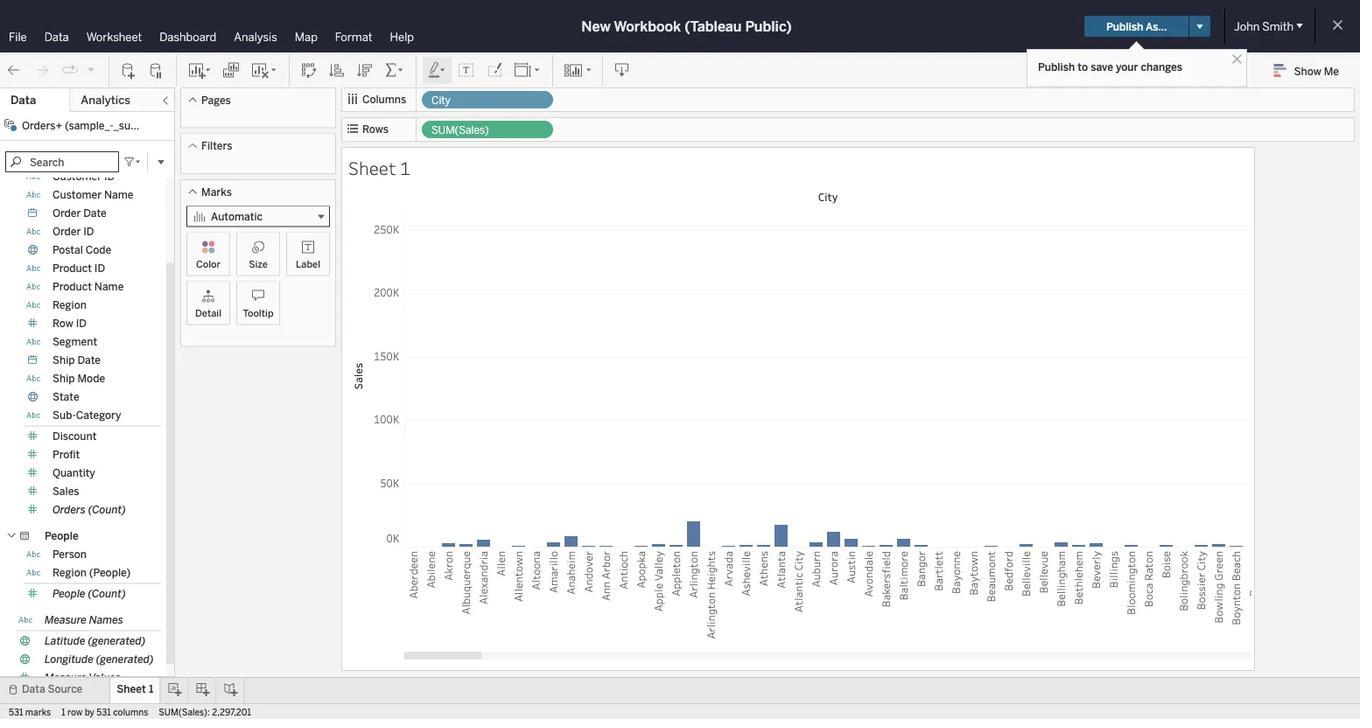 Task type: locate. For each thing, give the bounding box(es) containing it.
sheet
[[348, 156, 396, 180], [117, 683, 146, 696]]

0 vertical spatial sheet 1
[[348, 156, 410, 180]]

workbook
[[614, 18, 681, 35]]

1 horizontal spatial replay animation image
[[86, 64, 96, 75]]

0 vertical spatial customer
[[53, 170, 102, 183]]

filters
[[201, 140, 232, 152]]

order
[[53, 207, 81, 220], [53, 225, 81, 238]]

1 order from the top
[[53, 207, 81, 220]]

customer up order date
[[53, 189, 102, 201]]

orders (count)
[[53, 504, 126, 516]]

1 531 from the left
[[9, 707, 23, 718]]

1 vertical spatial date
[[77, 354, 101, 367]]

ship
[[53, 354, 75, 367], [53, 372, 75, 385]]

product for product name
[[53, 281, 92, 293]]

id up customer name
[[104, 170, 115, 183]]

id down code on the top
[[94, 262, 105, 275]]

id right row
[[76, 317, 87, 330]]

1 horizontal spatial 531
[[97, 707, 111, 718]]

Bakersfield, City. Press Space to toggle selection. Press Escape to go back to the left margin. Use arrow keys to navigate headers text field
[[877, 548, 895, 653]]

Bellingham, City. Press Space to toggle selection. Press Escape to go back to the left margin. Use arrow keys to navigate headers text field
[[1052, 548, 1070, 653]]

data up redo 'icon'
[[44, 30, 69, 44]]

sum(sales): 2,297,201
[[159, 707, 251, 718]]

2 531 from the left
[[97, 707, 111, 718]]

latitude (generated)
[[45, 635, 146, 648]]

customer for customer name
[[53, 189, 102, 201]]

people up 'person'
[[45, 530, 79, 543]]

Albuquerque, City. Press Space to toggle selection. Press Escape to go back to the left margin. Use arrow keys to navigate headers text field
[[457, 548, 474, 653]]

data down undo image
[[11, 93, 36, 107]]

Bellevue, City. Press Space to toggle selection. Press Escape to go back to the left margin. Use arrow keys to navigate headers text field
[[1035, 548, 1052, 653]]

Apple Valley, City. Press Space to toggle selection. Press Escape to go back to the left margin. Use arrow keys to navigate headers text field
[[650, 548, 667, 653]]

1 vertical spatial name
[[94, 281, 124, 293]]

product down postal
[[53, 262, 92, 275]]

(generated) down names
[[88, 635, 146, 648]]

measure up latitude
[[45, 614, 86, 627]]

Bozeman, City. Press Space to toggle selection. Press Escape to go back to the left margin. Use arrow keys to navigate headers text field
[[1245, 548, 1262, 653]]

marks. press enter to open the view data window.. use arrow keys to navigate data visualization elements. image
[[404, 206, 1360, 548]]

1 customer from the top
[[53, 170, 102, 183]]

0 vertical spatial sheet
[[348, 156, 396, 180]]

show mark labels image
[[458, 62, 475, 79]]

0 vertical spatial ship
[[53, 354, 75, 367]]

0 vertical spatial data
[[44, 30, 69, 44]]

swap rows and columns image
[[300, 62, 318, 79]]

ship date
[[53, 354, 101, 367]]

postal code
[[53, 244, 111, 256]]

1 horizontal spatial publish
[[1106, 20, 1143, 33]]

close image
[[1229, 51, 1246, 67]]

0 vertical spatial (generated)
[[88, 635, 146, 648]]

0 horizontal spatial city
[[432, 94, 451, 107]]

0 horizontal spatial publish
[[1038, 60, 1075, 73]]

rows
[[362, 123, 389, 136]]

sorted ascending by sum of sales within city image
[[328, 62, 346, 79]]

Allen, City. Press Space to toggle selection. Press Escape to go back to the left margin. Use arrow keys to navigate headers text field
[[492, 548, 509, 653]]

publish inside button
[[1106, 20, 1143, 33]]

(generated)
[[88, 635, 146, 648], [96, 653, 154, 666]]

1 horizontal spatial sheet 1
[[348, 156, 410, 180]]

1 vertical spatial 1
[[149, 683, 153, 696]]

531 right by
[[97, 707, 111, 718]]

1 (count) from the top
[[88, 504, 126, 516]]

Atlantic City, City. Press Space to toggle selection. Press Escape to go back to the left margin. Use arrow keys to navigate headers text field
[[790, 548, 807, 653]]

2 region from the top
[[53, 567, 87, 579]]

2 product from the top
[[53, 281, 92, 293]]

Baltimore, City. Press Space to toggle selection. Press Escape to go back to the left margin. Use arrow keys to navigate headers text field
[[895, 548, 912, 653]]

region up row id
[[53, 299, 87, 312]]

1 row by 531 columns
[[61, 707, 148, 718]]

Atlanta, City. Press Space to toggle selection. Press Escape to go back to the left margin. Use arrow keys to navigate headers text field
[[772, 548, 790, 653]]

pages
[[201, 94, 231, 106]]

data up 531 marks
[[22, 683, 45, 696]]

1 horizontal spatial 1
[[149, 683, 153, 696]]

people for people (count)
[[53, 588, 85, 600]]

values
[[89, 672, 121, 685]]

name
[[104, 189, 134, 201], [94, 281, 124, 293]]

_superstore
[[114, 119, 172, 132]]

(count) for people (count)
[[88, 588, 126, 600]]

names
[[89, 614, 123, 627]]

1 ship from the top
[[53, 354, 75, 367]]

smith
[[1262, 19, 1294, 33]]

customer
[[53, 170, 102, 183], [53, 189, 102, 201]]

0 vertical spatial region
[[53, 299, 87, 312]]

1 vertical spatial product
[[53, 281, 92, 293]]

1 vertical spatial measure
[[45, 672, 86, 685]]

order id
[[53, 225, 94, 238]]

publish to save your changes
[[1038, 60, 1183, 73]]

measure values
[[45, 672, 121, 685]]

map
[[295, 30, 318, 44]]

2 (count) from the top
[[88, 588, 126, 600]]

Amarillo, City. Press Space to toggle selection. Press Escape to go back to the left margin. Use arrow keys to navigate headers text field
[[544, 548, 562, 653]]

customer up customer name
[[53, 170, 102, 183]]

1 vertical spatial customer
[[53, 189, 102, 201]]

0 vertical spatial (count)
[[88, 504, 126, 516]]

sheet up columns
[[117, 683, 146, 696]]

tooltip
[[243, 307, 274, 319]]

size
[[249, 258, 268, 270]]

people
[[45, 530, 79, 543], [53, 588, 85, 600]]

1 horizontal spatial sheet
[[348, 156, 396, 180]]

Asheville, City. Press Space to toggle selection. Press Escape to go back to the left margin. Use arrow keys to navigate headers text field
[[737, 548, 755, 653]]

Boise, City. Press Space to toggle selection. Press Escape to go back to the left margin. Use arrow keys to navigate headers text field
[[1157, 548, 1175, 653]]

orders+
[[22, 119, 62, 132]]

Belleville, City. Press Space to toggle selection. Press Escape to go back to the left margin. Use arrow keys to navigate headers text field
[[1017, 548, 1035, 653]]

date up mode
[[77, 354, 101, 367]]

date down customer name
[[83, 207, 107, 220]]

(generated) for longitude (generated)
[[96, 653, 154, 666]]

people for people
[[45, 530, 79, 543]]

new workbook (tableau public)
[[581, 18, 792, 35]]

1 right the values
[[149, 683, 153, 696]]

0 vertical spatial name
[[104, 189, 134, 201]]

id up 'postal code'
[[83, 225, 94, 238]]

publish for publish as...
[[1106, 20, 1143, 33]]

people up measure names
[[53, 588, 85, 600]]

Bangor, City. Press Space to toggle selection. Press Escape to go back to the left margin. Use arrow keys to navigate headers text field
[[912, 548, 930, 653]]

new worksheet image
[[187, 62, 212, 79]]

(generated) up the values
[[96, 653, 154, 666]]

order up postal
[[53, 225, 81, 238]]

sorted descending by sum of sales within city image
[[356, 62, 374, 79]]

1 vertical spatial sheet
[[117, 683, 146, 696]]

name down customer id
[[104, 189, 134, 201]]

Arlington Heights, City. Press Space to toggle selection. Press Escape to go back to the left margin. Use arrow keys to navigate headers text field
[[702, 548, 720, 653]]

order up order id
[[53, 207, 81, 220]]

1 measure from the top
[[45, 614, 86, 627]]

2 horizontal spatial 1
[[400, 156, 410, 180]]

Bolingbrook, City. Press Space to toggle selection. Press Escape to go back to the left margin. Use arrow keys to navigate headers text field
[[1175, 548, 1192, 653]]

publish left to
[[1038, 60, 1075, 73]]

0 vertical spatial city
[[432, 94, 451, 107]]

Abilene, City. Press Space to toggle selection. Press Escape to go back to the left margin. Use arrow keys to navigate headers text field
[[422, 548, 439, 653]]

0 vertical spatial measure
[[45, 614, 86, 627]]

date for ship date
[[77, 354, 101, 367]]

name for product name
[[94, 281, 124, 293]]

Search text field
[[5, 151, 119, 172]]

1 vertical spatial city
[[818, 190, 838, 204]]

1 horizontal spatial city
[[818, 190, 838, 204]]

format
[[335, 30, 373, 44]]

Bethlehem, City. Press Space to toggle selection. Press Escape to go back to the left margin. Use arrow keys to navigate headers text field
[[1070, 548, 1087, 653]]

pause auto updates image
[[148, 62, 165, 79]]

ship down the segment
[[53, 354, 75, 367]]

2 ship from the top
[[53, 372, 75, 385]]

show me
[[1294, 65, 1339, 77]]

name down product id
[[94, 281, 124, 293]]

data source
[[22, 683, 82, 696]]

Aurora, City. Press Space to toggle selection. Press Escape to go back to the left margin. Use arrow keys to navigate headers text field
[[825, 548, 842, 653]]

id for row id
[[76, 317, 87, 330]]

1 vertical spatial (count)
[[88, 588, 126, 600]]

save
[[1091, 60, 1113, 73]]

1 left row
[[61, 707, 65, 718]]

data
[[44, 30, 69, 44], [11, 93, 36, 107], [22, 683, 45, 696]]

(count) down (people)
[[88, 588, 126, 600]]

0 vertical spatial people
[[45, 530, 79, 543]]

color
[[196, 258, 221, 270]]

sheet down 'rows'
[[348, 156, 396, 180]]

changes
[[1141, 60, 1183, 73]]

discount
[[53, 430, 97, 443]]

replay animation image up analytics
[[86, 64, 96, 75]]

(generated) for latitude (generated)
[[88, 635, 146, 648]]

(count)
[[88, 504, 126, 516], [88, 588, 126, 600]]

1 vertical spatial region
[[53, 567, 87, 579]]

dashboard
[[160, 30, 216, 44]]

order for order date
[[53, 207, 81, 220]]

code
[[86, 244, 111, 256]]

1 vertical spatial ship
[[53, 372, 75, 385]]

region
[[53, 299, 87, 312], [53, 567, 87, 579]]

2 order from the top
[[53, 225, 81, 238]]

sheet 1 up columns
[[117, 683, 153, 696]]

region down 'person'
[[53, 567, 87, 579]]

2 customer from the top
[[53, 189, 102, 201]]

2 vertical spatial 1
[[61, 707, 65, 718]]

1 vertical spatial people
[[53, 588, 85, 600]]

2 measure from the top
[[45, 672, 86, 685]]

Austin, City. Press Space to toggle selection. Press Escape to go back to the left margin. Use arrow keys to navigate headers text field
[[842, 548, 860, 653]]

publish for publish to save your changes
[[1038, 60, 1075, 73]]

columns
[[362, 93, 406, 106]]

customer id
[[53, 170, 115, 183]]

to
[[1078, 60, 1088, 73]]

Bedford, City. Press Space to toggle selection. Press Escape to go back to the left margin. Use arrow keys to navigate headers text field
[[1000, 548, 1017, 653]]

0 vertical spatial product
[[53, 262, 92, 275]]

1 vertical spatial publish
[[1038, 60, 1075, 73]]

id for product id
[[94, 262, 105, 275]]

date for order date
[[83, 207, 107, 220]]

1 vertical spatial sheet 1
[[117, 683, 153, 696]]

as...
[[1146, 20, 1167, 33]]

replay animation image
[[61, 61, 79, 79], [86, 64, 96, 75]]

product
[[53, 262, 92, 275], [53, 281, 92, 293]]

0 vertical spatial publish
[[1106, 20, 1143, 33]]

531
[[9, 707, 23, 718], [97, 707, 111, 718]]

0 vertical spatial order
[[53, 207, 81, 220]]

0 vertical spatial date
[[83, 207, 107, 220]]

ship up state
[[53, 372, 75, 385]]

city
[[432, 94, 451, 107], [818, 190, 838, 204]]

Alexandria, City. Press Space to toggle selection. Press Escape to go back to the left margin. Use arrow keys to navigate headers text field
[[474, 548, 492, 653]]

Baytown, City. Press Space to toggle selection. Press Escape to go back to the left margin. Use arrow keys to navigate headers text field
[[965, 548, 982, 653]]

product down product id
[[53, 281, 92, 293]]

id for customer id
[[104, 170, 115, 183]]

1 region from the top
[[53, 299, 87, 312]]

Beverly, City. Press Space to toggle selection. Press Escape to go back to the left margin. Use arrow keys to navigate headers text field
[[1087, 548, 1105, 653]]

0 horizontal spatial 531
[[9, 707, 23, 718]]

quantity
[[53, 467, 95, 480]]

0 horizontal spatial replay animation image
[[61, 61, 79, 79]]

1 vertical spatial (generated)
[[96, 653, 154, 666]]

Bartlett, City. Press Space to toggle selection. Press Escape to go back to the left margin. Use arrow keys to navigate headers text field
[[930, 548, 947, 653]]

sheet 1 down 'rows'
[[348, 156, 410, 180]]

1 vertical spatial order
[[53, 225, 81, 238]]

Anaheim, City. Press Space to toggle selection. Press Escape to go back to the left margin. Use arrow keys to navigate headers text field
[[562, 548, 579, 653]]

531 left marks
[[9, 707, 23, 718]]

publish
[[1106, 20, 1143, 33], [1038, 60, 1075, 73]]

date
[[83, 207, 107, 220], [77, 354, 101, 367]]

totals image
[[384, 62, 405, 79]]

1 down columns
[[400, 156, 410, 180]]

publish left the as...
[[1106, 20, 1143, 33]]

replay animation image right redo 'icon'
[[61, 61, 79, 79]]

1 product from the top
[[53, 262, 92, 275]]

0 horizontal spatial sheet 1
[[117, 683, 153, 696]]

measure down longitude
[[45, 672, 86, 685]]

new data source image
[[120, 62, 137, 79]]

(count) right orders at left
[[88, 504, 126, 516]]

region for region (people)
[[53, 567, 87, 579]]

show
[[1294, 65, 1322, 77]]



Task type: vqa. For each thing, say whether or not it's contained in the screenshot.
See recent work and favorites from authors you follow element
no



Task type: describe. For each thing, give the bounding box(es) containing it.
id for order id
[[83, 225, 94, 238]]

1 vertical spatial data
[[11, 93, 36, 107]]

clear sheet image
[[250, 62, 278, 79]]

Aberdeen, City. Press Space to toggle selection. Press Escape to go back to the left margin. Use arrow keys to navigate headers text field
[[404, 548, 422, 653]]

ship for ship mode
[[53, 372, 75, 385]]

show me button
[[1266, 57, 1355, 84]]

worksheet
[[86, 30, 142, 44]]

undo image
[[5, 62, 23, 79]]

orders
[[53, 504, 86, 516]]

by
[[85, 707, 94, 718]]

ship mode
[[53, 372, 105, 385]]

sales
[[53, 485, 79, 498]]

new
[[581, 18, 611, 35]]

download image
[[614, 62, 631, 79]]

sub-category
[[53, 409, 121, 422]]

Antioch, City. Press Space to toggle selection. Press Escape to go back to the left margin. Use arrow keys to navigate headers text field
[[614, 548, 632, 653]]

profit
[[53, 449, 80, 461]]

Bossier City, City. Press Space to toggle selection. Press Escape to go back to the left margin. Use arrow keys to navigate headers text field
[[1192, 548, 1210, 653]]

(people)
[[89, 567, 131, 579]]

531 marks
[[9, 707, 51, 718]]

2,297,201
[[212, 707, 251, 718]]

Auburn, City. Press Space to toggle selection. Press Escape to go back to the left margin. Use arrow keys to navigate headers text field
[[807, 548, 825, 653]]

Appleton, City. Press Space to toggle selection. Press Escape to go back to the left margin. Use arrow keys to navigate headers text field
[[667, 548, 685, 653]]

0 horizontal spatial sheet
[[117, 683, 146, 696]]

name for customer name
[[104, 189, 134, 201]]

customer for customer id
[[53, 170, 102, 183]]

0 vertical spatial 1
[[400, 156, 410, 180]]

highlight image
[[427, 62, 447, 79]]

Andover, City. Press Space to toggle selection. Press Escape to go back to the left margin. Use arrow keys to navigate headers text field
[[579, 548, 597, 653]]

public)
[[745, 18, 792, 35]]

(1))
[[175, 119, 192, 132]]

mode
[[77, 372, 105, 385]]

help
[[390, 30, 414, 44]]

analysis
[[234, 30, 277, 44]]

Ann Arbor, City. Press Space to toggle selection. Press Escape to go back to the left margin. Use arrow keys to navigate headers text field
[[597, 548, 614, 653]]

product id
[[53, 262, 105, 275]]

measure names
[[45, 614, 123, 627]]

latitude
[[45, 635, 85, 648]]

2 vertical spatial data
[[22, 683, 45, 696]]

columns
[[113, 707, 148, 718]]

Bowling Green, City. Press Space to toggle selection. Press Escape to go back to the left margin. Use arrow keys to navigate headers text field
[[1210, 548, 1227, 653]]

order for order id
[[53, 225, 81, 238]]

Boynton Beach, City. Press Space to toggle selection. Press Escape to go back to the left margin. Use arrow keys to navigate headers text field
[[1227, 548, 1245, 653]]

product for product id
[[53, 262, 92, 275]]

person
[[53, 548, 87, 561]]

measure for measure names
[[45, 614, 86, 627]]

0 horizontal spatial 1
[[61, 707, 65, 718]]

marks
[[25, 707, 51, 718]]

Arvada, City. Press Space to toggle selection. Press Escape to go back to the left margin. Use arrow keys to navigate headers text field
[[720, 548, 737, 653]]

format workbook image
[[486, 62, 503, 79]]

marks
[[201, 186, 232, 198]]

analytics
[[81, 93, 130, 107]]

publish as... button
[[1084, 16, 1189, 37]]

your
[[1116, 60, 1138, 73]]

people (count)
[[53, 588, 126, 600]]

Arlington, City. Press Space to toggle selection. Press Escape to go back to the left margin. Use arrow keys to navigate headers text field
[[685, 548, 702, 653]]

publish as...
[[1106, 20, 1167, 33]]

segment
[[53, 336, 97, 348]]

sum(sales):
[[159, 707, 210, 718]]

measure for measure values
[[45, 672, 86, 685]]

Bayonne, City. Press Space to toggle selection. Press Escape to go back to the left margin. Use arrow keys to navigate headers text field
[[947, 548, 965, 653]]

region (people)
[[53, 567, 131, 579]]

sub-
[[53, 409, 76, 422]]

row
[[53, 317, 73, 330]]

(tableau
[[685, 18, 742, 35]]

Beaumont, City. Press Space to toggle selection. Press Escape to go back to the left margin. Use arrow keys to navigate headers text field
[[982, 548, 1000, 653]]

show/hide cards image
[[564, 62, 592, 79]]

ship for ship date
[[53, 354, 75, 367]]

order date
[[53, 207, 107, 220]]

detail
[[195, 307, 222, 319]]

customer name
[[53, 189, 134, 201]]

postal
[[53, 244, 83, 256]]

region for region
[[53, 299, 87, 312]]

duplicate image
[[222, 62, 240, 79]]

state
[[53, 391, 79, 404]]

orders+ (sample_-_superstore (1))
[[22, 119, 192, 132]]

me
[[1324, 65, 1339, 77]]

collapse image
[[160, 95, 171, 106]]

Avondale, City. Press Space to toggle selection. Press Escape to go back to the left margin. Use arrow keys to navigate headers text field
[[860, 548, 877, 653]]

Apopka, City. Press Space to toggle selection. Press Escape to go back to the left margin. Use arrow keys to navigate headers text field
[[632, 548, 650, 653]]

row id
[[53, 317, 87, 330]]

label
[[296, 258, 320, 270]]

Billings, City. Press Space to toggle selection. Press Escape to go back to the left margin. Use arrow keys to navigate headers text field
[[1105, 548, 1122, 653]]

Boca Raton, City. Press Space to toggle selection. Press Escape to go back to the left margin. Use arrow keys to navigate headers text field
[[1140, 548, 1157, 653]]

Allentown, City. Press Space to toggle selection. Press Escape to go back to the left margin. Use arrow keys to navigate headers text field
[[509, 548, 527, 653]]

redo image
[[33, 62, 51, 79]]

(sample_-
[[65, 119, 114, 132]]

john
[[1234, 19, 1260, 33]]

sum(sales)
[[432, 124, 489, 137]]

product name
[[53, 281, 124, 293]]

Athens, City. Press Space to toggle selection. Press Escape to go back to the left margin. Use arrow keys to navigate headers text field
[[755, 548, 772, 653]]

longitude
[[45, 653, 93, 666]]

source
[[48, 683, 82, 696]]

Akron, City. Press Space to toggle selection. Press Escape to go back to the left margin. Use arrow keys to navigate headers text field
[[439, 548, 457, 653]]

row
[[67, 707, 83, 718]]

file
[[9, 30, 27, 44]]

(count) for orders (count)
[[88, 504, 126, 516]]

Bloomington, City. Press Space to toggle selection. Press Escape to go back to the left margin. Use arrow keys to navigate headers text field
[[1122, 548, 1140, 653]]

fit image
[[514, 62, 542, 79]]

longitude (generated)
[[45, 653, 154, 666]]

john smith
[[1234, 19, 1294, 33]]

Altoona, City. Press Space to toggle selection. Press Escape to go back to the left margin. Use arrow keys to navigate headers text field
[[527, 548, 544, 653]]

category
[[76, 409, 121, 422]]



